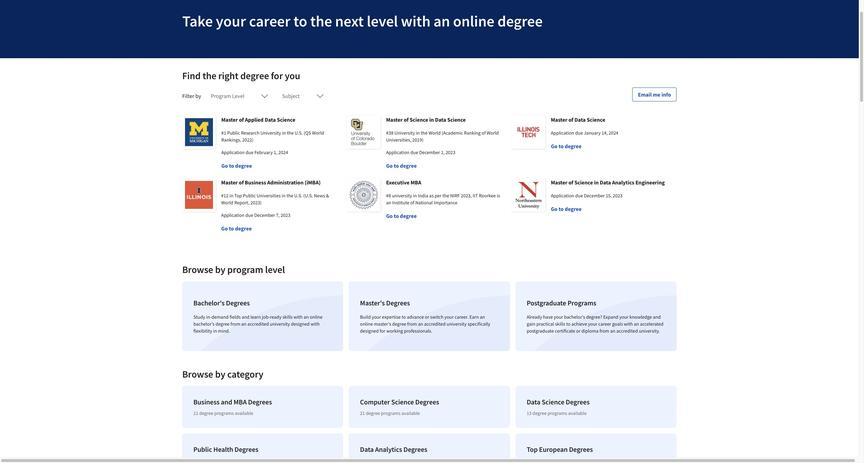 Task type: locate. For each thing, give the bounding box(es) containing it.
and left learn
[[242, 314, 249, 320]]

university up institute
[[392, 193, 412, 199]]

demand
[[212, 314, 229, 320]]

1 vertical spatial public
[[243, 193, 256, 199]]

1, for science
[[274, 149, 277, 156]]

public
[[227, 130, 240, 136], [243, 193, 256, 199], [193, 445, 212, 454]]

accredited inside "study in-demand fields and learn job-ready skills with an online bachelor's degree from an accredited university designed with flexibility in mind."
[[247, 321, 269, 327]]

21 for business
[[193, 411, 198, 417]]

career inside already have your bachelor's degree? expand your knowledge and gain practical skills to achieve your career goals with an accelerated postgraduate certificate or diploma from an accredited university.
[[598, 321, 611, 327]]

world right (qs
[[312, 130, 324, 136]]

data
[[265, 116, 276, 123], [435, 116, 446, 123], [574, 116, 586, 123], [600, 179, 611, 186], [527, 398, 540, 407], [360, 445, 374, 454]]

1 horizontal spatial top
[[527, 445, 538, 454]]

from inside build your expertise to advance or switch your career. earn an online master's degree from an accredited university specifically designed for working professionals.
[[407, 321, 417, 327]]

browse by program level
[[182, 264, 285, 276]]

u.s.
[[295, 130, 303, 136], [294, 193, 302, 199]]

master for master of data science
[[551, 116, 567, 123]]

build
[[360, 314, 371, 320]]

and down browse by category
[[221, 398, 232, 407]]

by left program
[[215, 264, 225, 276]]

2 vertical spatial public
[[193, 445, 212, 454]]

2 vertical spatial 2023
[[281, 212, 290, 219]]

2 university from the left
[[394, 130, 415, 136]]

21 degree programs available
[[193, 411, 253, 417], [360, 411, 420, 417]]

1 horizontal spatial skills
[[555, 321, 565, 327]]

university for bachelor's degrees
[[270, 321, 290, 327]]

due down 2019)
[[410, 149, 418, 156]]

accredited down switch
[[424, 321, 446, 327]]

0 vertical spatial for
[[271, 69, 283, 82]]

2023 down #38 university in the world (academic ranking of world universities, 2019) at the top
[[446, 149, 455, 156]]

0 vertical spatial top
[[234, 193, 242, 199]]

due
[[575, 130, 583, 136], [246, 149, 253, 156], [410, 149, 418, 156], [575, 193, 583, 199], [245, 212, 253, 219]]

by for browse by program level
[[215, 264, 225, 276]]

application down report, at top left
[[221, 212, 244, 219]]

application down rankings, on the left top of the page
[[221, 149, 245, 156]]

0 horizontal spatial available
[[235, 411, 253, 417]]

for left you
[[271, 69, 283, 82]]

1 available from the left
[[235, 411, 253, 417]]

december
[[419, 149, 440, 156], [584, 193, 605, 199], [254, 212, 275, 219]]

postgraduate programs
[[527, 299, 596, 308]]

from down advance at left bottom
[[407, 321, 417, 327]]

of for master of science in data analytics engineering
[[568, 179, 573, 186]]

2 vertical spatial by
[[215, 368, 225, 381]]

by left category
[[215, 368, 225, 381]]

0 horizontal spatial career
[[249, 12, 291, 31]]

your
[[216, 12, 246, 31], [372, 314, 381, 320], [444, 314, 454, 320], [554, 314, 563, 320], [619, 314, 629, 320], [588, 321, 597, 327]]

from inside "study in-demand fields and learn job-ready skills with an online bachelor's degree from an accredited university designed with flexibility in mind."
[[231, 321, 240, 327]]

for down master's
[[380, 328, 385, 334]]

public up rankings, on the left top of the page
[[227, 130, 240, 136]]

december down 2019)
[[419, 149, 440, 156]]

1 vertical spatial u.s.
[[294, 193, 302, 199]]

0 horizontal spatial top
[[234, 193, 242, 199]]

13
[[527, 411, 532, 417]]

computer
[[360, 398, 390, 407]]

data science degrees
[[527, 398, 590, 407]]

online inside build your expertise to advance or switch your career. earn an online master's degree from an accredited university specifically designed for working professionals.
[[360, 321, 373, 327]]

0 horizontal spatial from
[[231, 321, 240, 327]]

1 horizontal spatial designed
[[360, 328, 379, 334]]

university inside #38 university in the world (academic ranking of world universities, 2019)
[[394, 130, 415, 136]]

or inside already have your bachelor's degree? expand your knowledge and gain practical skills to achieve your career goals with an accelerated postgraduate certificate or diploma from an accredited university.
[[576, 328, 580, 334]]

of for master of applied data science
[[239, 116, 244, 123]]

india
[[418, 193, 428, 199]]

0 vertical spatial analytics
[[612, 179, 634, 186]]

working
[[386, 328, 403, 334]]

0 vertical spatial level
[[367, 12, 398, 31]]

2 horizontal spatial from
[[599, 328, 609, 334]]

0 vertical spatial 2023
[[446, 149, 455, 156]]

u.s. inside #1 public research university in the u.s. (qs world rankings, 2022)
[[295, 130, 303, 136]]

go down institute
[[386, 213, 393, 220]]

2 horizontal spatial and
[[653, 314, 661, 320]]

december left "15,"
[[584, 193, 605, 199]]

1, for data
[[441, 149, 445, 156]]

0 horizontal spatial mba
[[234, 398, 247, 407]]

public inside #1 public research university in the u.s. (qs world rankings, 2022)
[[227, 130, 240, 136]]

master's degrees
[[360, 299, 410, 308]]

2 list from the top
[[179, 384, 679, 464]]

skills inside already have your bachelor's degree? expand your knowledge and gain practical skills to achieve your career goals with an accelerated postgraduate certificate or diploma from an accredited university.
[[555, 321, 565, 327]]

0 horizontal spatial online
[[310, 314, 323, 320]]

21 degree programs available down computer science degrees
[[360, 411, 420, 417]]

1 vertical spatial skills
[[555, 321, 565, 327]]

1 horizontal spatial accredited
[[424, 321, 446, 327]]

professionals.
[[404, 328, 432, 334]]

skills up certificate
[[555, 321, 565, 327]]

1,
[[274, 149, 277, 156], [441, 149, 445, 156]]

in left (qs
[[282, 130, 286, 136]]

1 vertical spatial analytics
[[375, 445, 402, 454]]

1 vertical spatial by
[[215, 264, 225, 276]]

the left next
[[310, 12, 332, 31]]

of inside '#8 university in india as per the nirf 2023, iit roorkee is an institute of national importance'
[[410, 200, 414, 206]]

university inside build your expertise to advance or switch your career. earn an online master's degree from an accredited university specifically designed for working professionals.
[[447, 321, 467, 327]]

2 vertical spatial december
[[254, 212, 275, 219]]

postgraduate
[[527, 328, 554, 334]]

2 programs from the left
[[381, 411, 401, 417]]

for inside build your expertise to advance or switch your career. earn an online master's degree from an accredited university specifically designed for working professionals.
[[380, 328, 385, 334]]

0 horizontal spatial public
[[193, 445, 212, 454]]

1 vertical spatial level
[[265, 264, 285, 276]]

the inside #1 public research university in the u.s. (qs world rankings, 2022)
[[287, 130, 294, 136]]

mba inside 'list'
[[234, 398, 247, 407]]

0 horizontal spatial analytics
[[375, 445, 402, 454]]

available down business and mba degrees
[[235, 411, 253, 417]]

0 horizontal spatial business
[[193, 398, 219, 407]]

0 horizontal spatial level
[[265, 264, 285, 276]]

21 for computer
[[360, 411, 365, 417]]

of right ranking
[[482, 130, 486, 136]]

university of illinois at urbana-champaign image
[[182, 178, 216, 212]]

in up 2019)
[[416, 130, 420, 136]]

the
[[310, 12, 332, 31], [203, 69, 216, 82], [287, 130, 294, 136], [421, 130, 428, 136], [287, 193, 293, 199], [442, 193, 449, 199]]

degree
[[497, 12, 543, 31], [240, 69, 269, 82], [565, 143, 581, 150], [235, 162, 252, 169], [400, 162, 417, 169], [565, 206, 581, 213], [400, 213, 417, 220], [235, 225, 252, 232], [215, 321, 230, 327], [392, 321, 406, 327], [199, 411, 213, 417], [366, 411, 380, 417], [533, 411, 547, 417]]

2 1, from the left
[[441, 149, 445, 156]]

to inside already have your bachelor's degree? expand your knowledge and gain practical skills to achieve your career goals with an accelerated postgraduate certificate or diploma from an accredited university.
[[566, 321, 570, 327]]

university inside "study in-demand fields and learn job-ready skills with an online bachelor's degree from an accredited university designed with flexibility in mind."
[[270, 321, 290, 327]]

level right program
[[265, 264, 285, 276]]

2 horizontal spatial 2023
[[613, 193, 623, 199]]

programs for data
[[548, 411, 567, 417]]

0 vertical spatial by
[[195, 93, 201, 99]]

certificate
[[555, 328, 575, 334]]

0 horizontal spatial designed
[[291, 321, 310, 327]]

career.
[[455, 314, 468, 320]]

and up accelerated
[[653, 314, 661, 320]]

go to degree down institute
[[386, 213, 417, 220]]

designed inside build your expertise to advance or switch your career. earn an online master's degree from an accredited university specifically designed for working professionals.
[[360, 328, 379, 334]]

online for master's degrees
[[360, 321, 373, 327]]

mba up india
[[411, 179, 421, 186]]

2 horizontal spatial available
[[568, 411, 587, 417]]

degrees inside public health degrees link
[[235, 445, 258, 454]]

study in-demand fields and learn job-ready skills with an online bachelor's degree from an accredited university designed with flexibility in mind.
[[193, 314, 323, 334]]

due down 2023)
[[245, 212, 253, 219]]

1 horizontal spatial 2024
[[609, 130, 618, 136]]

university down ready
[[270, 321, 290, 327]]

2 available from the left
[[401, 411, 420, 417]]

1 horizontal spatial from
[[407, 321, 417, 327]]

and inside "study in-demand fields and learn job-ready skills with an online bachelor's degree from an accredited university designed with flexibility in mind."
[[242, 314, 249, 320]]

1 horizontal spatial programs
[[381, 411, 401, 417]]

2 horizontal spatial programs
[[548, 411, 567, 417]]

application for master of applied data science
[[221, 149, 245, 156]]

2 horizontal spatial public
[[243, 193, 256, 199]]

u.s. inside #12 in top public universities in the u.s. (u.s. news & world report, 2023)
[[294, 193, 302, 199]]

0 vertical spatial bachelor's
[[564, 314, 585, 320]]

in
[[429, 116, 434, 123], [282, 130, 286, 136], [416, 130, 420, 136], [594, 179, 599, 186], [229, 193, 233, 199], [282, 193, 286, 199], [413, 193, 417, 199], [213, 328, 217, 334]]

master up #1 at the top
[[221, 116, 238, 123]]

the up 2019)
[[421, 130, 428, 136]]

1, right february
[[274, 149, 277, 156]]

business
[[245, 179, 266, 186], [193, 398, 219, 407]]

0 vertical spatial list
[[179, 279, 679, 354]]

business inside 'list'
[[193, 398, 219, 407]]

2023 right "15,"
[[613, 193, 623, 199]]

available down data science degrees
[[568, 411, 587, 417]]

0 vertical spatial browse
[[182, 264, 213, 276]]

your down degree?
[[588, 321, 597, 327]]

1 1, from the left
[[274, 149, 277, 156]]

public inside #12 in top public universities in the u.s. (u.s. news & world report, 2023)
[[243, 193, 256, 199]]

from down fields
[[231, 321, 240, 327]]

bachelor's up the achieve
[[564, 314, 585, 320]]

0 vertical spatial or
[[425, 314, 429, 320]]

master
[[221, 116, 238, 123], [386, 116, 403, 123], [551, 116, 567, 123], [221, 179, 238, 186], [551, 179, 567, 186]]

1 programs from the left
[[214, 411, 234, 417]]

1 horizontal spatial 21
[[360, 411, 365, 417]]

with inside already have your bachelor's degree? expand your knowledge and gain practical skills to achieve your career goals with an accelerated postgraduate certificate or diploma from an accredited university.
[[624, 321, 633, 327]]

#8
[[386, 193, 391, 199]]

3 programs from the left
[[548, 411, 567, 417]]

1 horizontal spatial 21 degree programs available
[[360, 411, 420, 417]]

21 degree programs available down business and mba degrees
[[193, 411, 253, 417]]

1 horizontal spatial career
[[598, 321, 611, 327]]

world inside #12 in top public universities in the u.s. (u.s. news & world report, 2023)
[[221, 200, 233, 206]]

0 horizontal spatial skills
[[282, 314, 293, 320]]

1 horizontal spatial 2023
[[446, 149, 455, 156]]

email me info button
[[632, 88, 677, 102]]

of up application due december 15, 2023
[[568, 179, 573, 186]]

mba down category
[[234, 398, 247, 407]]

of up the universities,
[[404, 116, 409, 123]]

by right filter
[[195, 93, 201, 99]]

university inside '#8 university in india as per the nirf 2023, iit roorkee is an institute of national importance'
[[392, 193, 412, 199]]

an
[[434, 12, 450, 31], [386, 200, 391, 206], [304, 314, 309, 320], [480, 314, 485, 320], [241, 321, 246, 327], [418, 321, 423, 327], [634, 321, 639, 327], [610, 328, 615, 334]]

in inside #1 public research university in the u.s. (qs world rankings, 2022)
[[282, 130, 286, 136]]

public left health
[[193, 445, 212, 454]]

1 horizontal spatial analytics
[[612, 179, 634, 186]]

the down administration
[[287, 193, 293, 199]]

0 horizontal spatial university
[[270, 321, 290, 327]]

0 horizontal spatial 1,
[[274, 149, 277, 156]]

designed
[[291, 321, 310, 327], [360, 328, 379, 334]]

application down the universities,
[[386, 149, 409, 156]]

list containing business and mba degrees
[[179, 384, 679, 464]]

of for master of business administration (imba)
[[239, 179, 244, 186]]

2023 right 7,
[[281, 212, 290, 219]]

iit
[[473, 193, 478, 199]]

1 vertical spatial browse
[[182, 368, 213, 381]]

0 horizontal spatial university
[[260, 130, 281, 136]]

the left (qs
[[287, 130, 294, 136]]

in-
[[206, 314, 212, 320]]

due down 2022)
[[246, 149, 253, 156]]

1 21 from the left
[[193, 411, 198, 417]]

right
[[218, 69, 238, 82]]

world down #12
[[221, 200, 233, 206]]

1 horizontal spatial public
[[227, 130, 240, 136]]

list
[[179, 279, 679, 354], [179, 384, 679, 464]]

the up importance
[[442, 193, 449, 199]]

1 horizontal spatial 1,
[[441, 149, 445, 156]]

available for computer science degrees
[[401, 411, 420, 417]]

1 horizontal spatial or
[[576, 328, 580, 334]]

0 vertical spatial 2024
[[609, 130, 618, 136]]

1 vertical spatial december
[[584, 193, 605, 199]]

of for master of science in data science
[[404, 116, 409, 123]]

0 vertical spatial u.s.
[[295, 130, 303, 136]]

the inside #12 in top public universities in the u.s. (u.s. news & world report, 2023)
[[287, 193, 293, 199]]

list containing bachelor's degrees
[[179, 279, 679, 354]]

advance
[[407, 314, 424, 320]]

world down master of science in data science
[[428, 130, 441, 136]]

practical
[[536, 321, 554, 327]]

science up 13 degree programs available
[[542, 398, 564, 407]]

0 horizontal spatial 2023
[[281, 212, 290, 219]]

available down computer science degrees
[[401, 411, 420, 417]]

application due january 14, 2024
[[551, 130, 618, 136]]

application due december 15, 2023
[[551, 193, 623, 199]]

0 horizontal spatial programs
[[214, 411, 234, 417]]

#8 university in india as per the nirf 2023, iit roorkee is an institute of national importance
[[386, 193, 500, 206]]

online for bachelor's degrees
[[310, 314, 323, 320]]

public health degrees
[[193, 445, 258, 454]]

1 vertical spatial career
[[598, 321, 611, 327]]

top left european
[[527, 445, 538, 454]]

accredited down goals
[[616, 328, 638, 334]]

1 vertical spatial online
[[310, 314, 323, 320]]

2 browse from the top
[[182, 368, 213, 381]]

&
[[326, 193, 329, 199]]

level
[[367, 12, 398, 31], [265, 264, 285, 276]]

skills
[[282, 314, 293, 320], [555, 321, 565, 327]]

executive
[[386, 179, 409, 186]]

designed inside "study in-demand fields and learn job-ready skills with an online bachelor's degree from an accredited university designed with flexibility in mind."
[[291, 321, 310, 327]]

1 horizontal spatial mba
[[411, 179, 421, 186]]

accredited for bachelor's degrees
[[247, 321, 269, 327]]

0 vertical spatial online
[[453, 12, 494, 31]]

21
[[193, 411, 198, 417], [360, 411, 365, 417]]

2 horizontal spatial university
[[447, 321, 467, 327]]

info
[[661, 91, 671, 98]]

2024
[[609, 130, 618, 136], [278, 149, 288, 156]]

1 horizontal spatial available
[[401, 411, 420, 417]]

in left mind.
[[213, 328, 217, 334]]

analytics inside 'list'
[[375, 445, 402, 454]]

online
[[453, 12, 494, 31], [310, 314, 323, 320], [360, 321, 373, 327]]

application down master of data science
[[551, 130, 574, 136]]

national
[[415, 200, 433, 206]]

1 horizontal spatial december
[[419, 149, 440, 156]]

from right diploma
[[599, 328, 609, 334]]

or inside build your expertise to advance or switch your career. earn an online master's degree from an accredited university specifically designed for working professionals.
[[425, 314, 429, 320]]

university up the universities,
[[394, 130, 415, 136]]

december left 7,
[[254, 212, 275, 219]]

master for master of applied data science
[[221, 116, 238, 123]]

1 university from the left
[[260, 130, 281, 136]]

1 vertical spatial for
[[380, 328, 385, 334]]

programs for business
[[214, 411, 234, 417]]

2023 for (imba)
[[281, 212, 290, 219]]

0 horizontal spatial for
[[271, 69, 283, 82]]

master for master of business administration (imba)
[[221, 179, 238, 186]]

master up application due january 14, 2024
[[551, 116, 567, 123]]

1 vertical spatial designed
[[360, 328, 379, 334]]

1 horizontal spatial business
[[245, 179, 266, 186]]

1 vertical spatial bachelor's
[[193, 321, 215, 327]]

december for data
[[419, 149, 440, 156]]

rankings,
[[221, 137, 241, 143]]

expand
[[603, 314, 618, 320]]

business down browse by category
[[193, 398, 219, 407]]

top
[[234, 193, 242, 199], [527, 445, 538, 454]]

world
[[312, 130, 324, 136], [428, 130, 441, 136], [487, 130, 499, 136], [221, 200, 233, 206]]

accredited inside build your expertise to advance or switch your career. earn an online master's degree from an accredited university specifically designed for working professionals.
[[424, 321, 446, 327]]

in up #38 university in the world (academic ranking of world universities, 2019) at the top
[[429, 116, 434, 123]]

0 horizontal spatial bachelor's
[[193, 321, 215, 327]]

0 horizontal spatial 21 degree programs available
[[193, 411, 253, 417]]

1, down #38 university in the world (academic ranking of world universities, 2019) at the top
[[441, 149, 445, 156]]

3 available from the left
[[568, 411, 587, 417]]

your right take
[[216, 12, 246, 31]]

by for browse by category
[[215, 368, 225, 381]]

1 browse from the top
[[182, 264, 213, 276]]

data analytics degrees
[[360, 445, 427, 454]]

or left switch
[[425, 314, 429, 320]]

1 vertical spatial business
[[193, 398, 219, 407]]

browse for browse by program level
[[182, 264, 213, 276]]

1 horizontal spatial and
[[242, 314, 249, 320]]

university.
[[639, 328, 660, 334]]

with
[[401, 12, 430, 31], [294, 314, 303, 320], [311, 321, 320, 327], [624, 321, 633, 327]]

science
[[277, 116, 295, 123], [410, 116, 428, 123], [447, 116, 466, 123], [587, 116, 605, 123], [574, 179, 593, 186], [391, 398, 414, 407], [542, 398, 564, 407]]

in right #12
[[229, 193, 233, 199]]

top up report, at top left
[[234, 193, 242, 199]]

online inside "study in-demand fields and learn job-ready skills with an online bachelor's degree from an accredited university designed with flexibility in mind."
[[310, 314, 323, 320]]

1 vertical spatial mba
[[234, 398, 247, 407]]

1 list from the top
[[179, 279, 679, 354]]

public up 2023)
[[243, 193, 256, 199]]

expertise
[[382, 314, 401, 320]]

0 horizontal spatial or
[[425, 314, 429, 320]]

business up universities
[[245, 179, 266, 186]]

and
[[242, 314, 249, 320], [653, 314, 661, 320], [221, 398, 232, 407]]

21 degree programs available for science
[[360, 411, 420, 417]]

master of science in data science
[[386, 116, 466, 123]]

0 horizontal spatial 21
[[193, 411, 198, 417]]

2 vertical spatial online
[[360, 321, 373, 327]]

ranking
[[464, 130, 481, 136]]

application for master of business administration (imba)
[[221, 212, 244, 219]]

0 horizontal spatial and
[[221, 398, 232, 407]]

university down career.
[[447, 321, 467, 327]]

master of science in data analytics engineering
[[551, 179, 665, 186]]

2 horizontal spatial december
[[584, 193, 605, 199]]

of left applied
[[239, 116, 244, 123]]

13 degree programs available
[[527, 411, 587, 417]]

programs down computer science degrees
[[381, 411, 401, 417]]

institute
[[392, 200, 409, 206]]

go to degree down application due december 7, 2023
[[221, 225, 252, 232]]

due left january
[[575, 130, 583, 136]]

1 horizontal spatial bachelor's
[[564, 314, 585, 320]]

2 21 from the left
[[360, 411, 365, 417]]

2 21 degree programs available from the left
[[360, 411, 420, 417]]

european
[[539, 445, 568, 454]]

1 horizontal spatial for
[[380, 328, 385, 334]]

0 vertical spatial designed
[[291, 321, 310, 327]]

university
[[392, 193, 412, 199], [270, 321, 290, 327], [447, 321, 467, 327]]

go to degree
[[551, 143, 581, 150], [221, 162, 252, 169], [386, 162, 417, 169], [551, 206, 581, 213], [386, 213, 417, 220], [221, 225, 252, 232]]

0 horizontal spatial 2024
[[278, 149, 288, 156]]

programs for computer
[[381, 411, 401, 417]]

0 vertical spatial skills
[[282, 314, 293, 320]]

1 vertical spatial top
[[527, 445, 538, 454]]

university down master of applied data science on the top left
[[260, 130, 281, 136]]

me
[[653, 91, 660, 98]]

top inside 'list'
[[527, 445, 538, 454]]

u.s. left (qs
[[295, 130, 303, 136]]

1 horizontal spatial online
[[360, 321, 373, 327]]

or down the achieve
[[576, 328, 580, 334]]

1 21 degree programs available from the left
[[193, 411, 253, 417]]

have
[[543, 314, 553, 320]]

from
[[231, 321, 240, 327], [407, 321, 417, 327], [599, 328, 609, 334]]

the inside #38 university in the world (academic ranking of world universities, 2019)
[[421, 130, 428, 136]]

21 degree programs available for and
[[193, 411, 253, 417]]

2 horizontal spatial accredited
[[616, 328, 638, 334]]

1 horizontal spatial university
[[392, 193, 412, 199]]

available for data science degrees
[[568, 411, 587, 417]]

2024 for application due february 1, 2024
[[278, 149, 288, 156]]

data analytics degrees link
[[349, 434, 510, 464]]

bachelor's
[[193, 299, 225, 308]]

1 vertical spatial list
[[179, 384, 679, 464]]

1 vertical spatial 2024
[[278, 149, 288, 156]]

of up report, at top left
[[239, 179, 244, 186]]

bachelor's degrees
[[193, 299, 250, 308]]



Task type: vqa. For each thing, say whether or not it's contained in the screenshot.


Task type: describe. For each thing, give the bounding box(es) containing it.
the right the find
[[203, 69, 216, 82]]

list for browse by category
[[179, 384, 679, 464]]

in up application due december 15, 2023
[[594, 179, 599, 186]]

skills inside "study in-demand fields and learn job-ready skills with an online bachelor's degree from an accredited university designed with flexibility in mind."
[[282, 314, 293, 320]]

world inside #1 public research university in the u.s. (qs world rankings, 2022)
[[312, 130, 324, 136]]

in inside '#8 university in india as per the nirf 2023, iit roorkee is an institute of national importance'
[[413, 193, 417, 199]]

master of data science
[[551, 116, 605, 123]]

find
[[182, 69, 201, 82]]

february
[[254, 149, 273, 156]]

program
[[211, 93, 231, 99]]

application due february 1, 2024
[[221, 149, 288, 156]]

specifically
[[468, 321, 490, 327]]

news
[[314, 193, 325, 199]]

from inside already have your bachelor's degree? expand your knowledge and gain practical skills to achieve your career goals with an accelerated postgraduate certificate or diploma from an accredited university.
[[599, 328, 609, 334]]

subject
[[282, 93, 300, 99]]

#38
[[386, 130, 393, 136]]

#38 university in the world (academic ranking of world universities, 2019)
[[386, 130, 499, 143]]

of inside #38 university in the world (academic ranking of world universities, 2019)
[[482, 130, 486, 136]]

degrees inside data analytics degrees link
[[403, 445, 427, 454]]

(academic
[[442, 130, 463, 136]]

university of michigan image
[[182, 116, 216, 149]]

master for master of science in data science
[[386, 116, 403, 123]]

universities,
[[386, 137, 411, 143]]

your right switch
[[444, 314, 454, 320]]

2019)
[[412, 137, 423, 143]]

browse for browse by category
[[182, 368, 213, 381]]

accredited for master's degrees
[[424, 321, 446, 327]]

from for master's degrees
[[407, 321, 417, 327]]

science up #1 public research university in the u.s. (qs world rankings, 2022)
[[277, 116, 295, 123]]

is
[[497, 193, 500, 199]]

filter
[[182, 93, 194, 99]]

level
[[232, 93, 244, 99]]

next
[[335, 12, 364, 31]]

application right northeastern university image
[[551, 193, 574, 199]]

due for master of applied data science
[[246, 149, 253, 156]]

1 vertical spatial 2023
[[613, 193, 623, 199]]

switch
[[430, 314, 443, 320]]

you
[[285, 69, 300, 82]]

job-
[[262, 314, 270, 320]]

2 horizontal spatial online
[[453, 12, 494, 31]]

find the right degree for you
[[182, 69, 300, 82]]

administration
[[267, 179, 304, 186]]

email me info
[[638, 91, 671, 98]]

per
[[435, 193, 441, 199]]

in down administration
[[282, 193, 286, 199]]

browse by category
[[182, 368, 263, 381]]

master of business administration (imba)
[[221, 179, 321, 186]]

due for master of science in data science
[[410, 149, 418, 156]]

category
[[227, 368, 263, 381]]

science right computer
[[391, 398, 414, 407]]

application due december 1, 2023
[[386, 149, 455, 156]]

earn
[[469, 314, 479, 320]]

top european degrees link
[[516, 434, 677, 464]]

public health degrees link
[[182, 434, 343, 464]]

2023)
[[250, 200, 262, 206]]

applied
[[245, 116, 264, 123]]

by for filter by
[[195, 93, 201, 99]]

top european degrees
[[527, 445, 593, 454]]

in inside "study in-demand fields and learn job-ready skills with an online bachelor's degree from an accredited university designed with flexibility in mind."
[[213, 328, 217, 334]]

university for master's degrees
[[447, 321, 467, 327]]

world right ranking
[[487, 130, 499, 136]]

build your expertise to advance or switch your career. earn an online master's degree from an accredited university specifically designed for working professionals.
[[360, 314, 490, 334]]

go down rankings, on the left top of the page
[[221, 162, 228, 169]]

report,
[[234, 200, 249, 206]]

due left "15,"
[[575, 193, 583, 199]]

0 vertical spatial career
[[249, 12, 291, 31]]

already have your bachelor's degree? expand your knowledge and gain practical skills to achieve your career goals with an accelerated postgraduate certificate or diploma from an accredited university.
[[527, 314, 663, 334]]

study
[[193, 314, 205, 320]]

bachelor's inside already have your bachelor's degree? expand your knowledge and gain practical skills to achieve your career goals with an accelerated postgraduate certificate or diploma from an accredited university.
[[564, 314, 585, 320]]

subject button
[[278, 88, 328, 104]]

degree?
[[586, 314, 602, 320]]

7,
[[276, 212, 280, 219]]

public inside public health degrees link
[[193, 445, 212, 454]]

application for master of science in data science
[[386, 149, 409, 156]]

14,
[[602, 130, 608, 136]]

2023 for data
[[446, 149, 455, 156]]

accredited inside already have your bachelor's degree? expand your knowledge and gain practical skills to achieve your career goals with an accelerated postgraduate certificate or diploma from an accredited university.
[[616, 328, 638, 334]]

list for browse by program level
[[179, 279, 679, 354]]

from for bachelor's degrees
[[231, 321, 240, 327]]

#12 in top public universities in the u.s. (u.s. news & world report, 2023)
[[221, 193, 329, 206]]

2023,
[[461, 193, 472, 199]]

degree inside "study in-demand fields and learn job-ready skills with an online bachelor's degree from an accredited university designed with flexibility in mind."
[[215, 321, 230, 327]]

due for master of business administration (imba)
[[245, 212, 253, 219]]

diploma
[[581, 328, 599, 334]]

science up (academic
[[447, 116, 466, 123]]

degrees inside top european degrees link
[[569, 445, 593, 454]]

computer science degrees
[[360, 398, 439, 407]]

2024 for application due january 14, 2024
[[609, 130, 618, 136]]

your up goals
[[619, 314, 629, 320]]

15,
[[606, 193, 612, 199]]

0 vertical spatial mba
[[411, 179, 421, 186]]

go to degree down application due february 1, 2024
[[221, 162, 252, 169]]

to inside build your expertise to advance or switch your career. earn an online master's degree from an accredited university specifically designed for working professionals.
[[402, 314, 406, 320]]

go down #12
[[221, 225, 228, 232]]

#1 public research university in the u.s. (qs world rankings, 2022)
[[221, 130, 324, 143]]

iit roorkee image
[[347, 178, 381, 212]]

(imba)
[[305, 179, 321, 186]]

your right have
[[554, 314, 563, 320]]

as
[[429, 193, 434, 199]]

master's
[[360, 299, 385, 308]]

science up 2019)
[[410, 116, 428, 123]]

go to degree down application due december 15, 2023
[[551, 206, 581, 213]]

take your career to the next level with an online degree
[[182, 12, 543, 31]]

achieve
[[571, 321, 587, 327]]

master's
[[374, 321, 391, 327]]

universities
[[257, 193, 281, 199]]

gain
[[527, 321, 535, 327]]

illinois tech image
[[512, 116, 545, 149]]

the inside '#8 university in india as per the nirf 2023, iit roorkee is an institute of national importance'
[[442, 193, 449, 199]]

roorkee
[[479, 193, 496, 199]]

bachelor's inside "study in-demand fields and learn job-ready skills with an online bachelor's degree from an accredited university designed with flexibility in mind."
[[193, 321, 215, 327]]

and inside already have your bachelor's degree? expand your knowledge and gain practical skills to achieve your career goals with an accelerated postgraduate certificate or diploma from an accredited university.
[[653, 314, 661, 320]]

degree inside build your expertise to advance or switch your career. earn an online master's degree from an accredited university specifically designed for working professionals.
[[392, 321, 406, 327]]

program
[[227, 264, 263, 276]]

northeastern university image
[[512, 178, 545, 212]]

learn
[[250, 314, 261, 320]]

go to degree down application due january 14, 2024
[[551, 143, 581, 150]]

science up january
[[587, 116, 605, 123]]

health
[[213, 445, 233, 454]]

university of colorado boulder image
[[347, 116, 381, 149]]

go right northeastern university image
[[551, 206, 557, 213]]

postgraduate
[[527, 299, 566, 308]]

go to degree up executive mba
[[386, 162, 417, 169]]

#1
[[221, 130, 226, 136]]

ready
[[270, 314, 281, 320]]

december for (imba)
[[254, 212, 275, 219]]

science up application due december 15, 2023
[[574, 179, 593, 186]]

importance
[[434, 200, 457, 206]]

master for master of science in data analytics engineering
[[551, 179, 567, 186]]

january
[[584, 130, 601, 136]]

available for business and mba degrees
[[235, 411, 253, 417]]

mind.
[[218, 328, 230, 334]]

1 horizontal spatial level
[[367, 12, 398, 31]]

top inside #12 in top public universities in the u.s. (u.s. news & world report, 2023)
[[234, 193, 242, 199]]

an inside '#8 university in india as per the nirf 2023, iit roorkee is an institute of national importance'
[[386, 200, 391, 206]]

your up master's
[[372, 314, 381, 320]]

go right illinois tech image
[[551, 143, 557, 150]]

go up the 'executive'
[[386, 162, 393, 169]]

(qs
[[304, 130, 311, 136]]

knowledge
[[630, 314, 652, 320]]

of for master of data science
[[568, 116, 573, 123]]

program level
[[211, 93, 244, 99]]

in inside #38 university in the world (academic ranking of world universities, 2019)
[[416, 130, 420, 136]]

nirf
[[450, 193, 460, 199]]

executive mba
[[386, 179, 421, 186]]

2022)
[[242, 137, 253, 143]]

university inside #1 public research university in the u.s. (qs world rankings, 2022)
[[260, 130, 281, 136]]

#12
[[221, 193, 228, 199]]

research
[[241, 130, 260, 136]]



